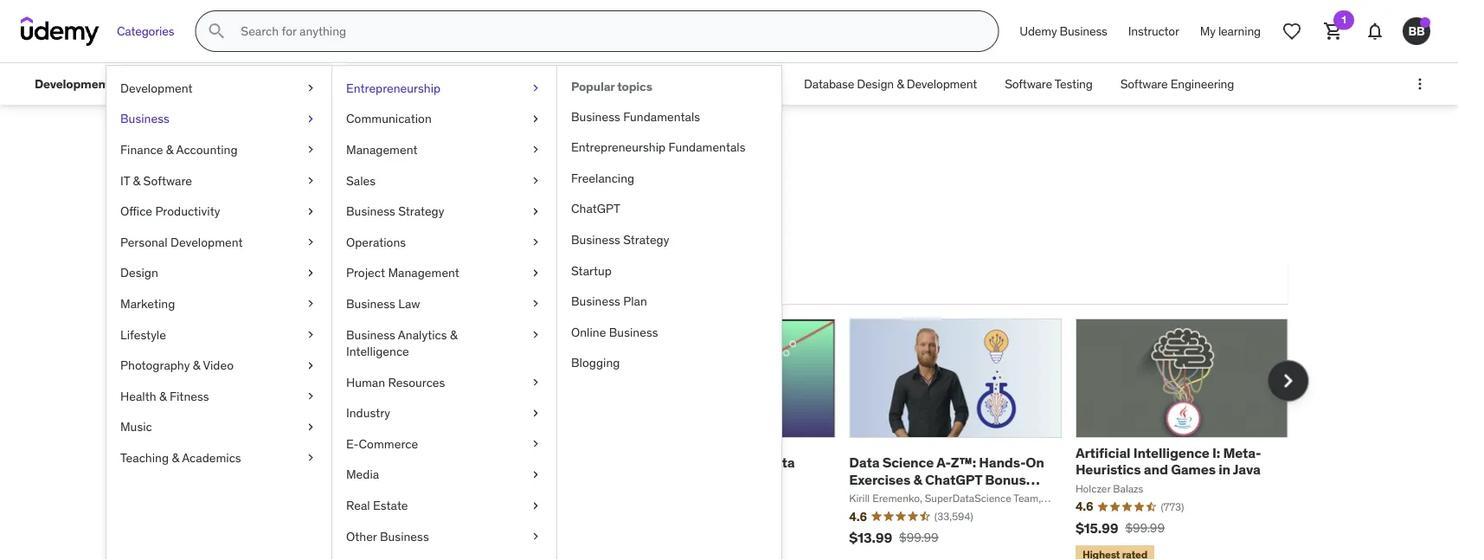 Task type: locate. For each thing, give the bounding box(es) containing it.
my learning link
[[1190, 10, 1272, 52]]

blogging
[[571, 355, 620, 371]]

1 vertical spatial strategy
[[623, 232, 670, 247]]

xsmall image for business law
[[529, 295, 543, 312]]

software inside it & software link
[[143, 173, 192, 188]]

online
[[571, 324, 606, 340]]

design down personal
[[120, 265, 158, 281]]

data for data science courses
[[170, 145, 236, 181]]

xsmall image inside design link
[[304, 265, 318, 281]]

business strategy
[[346, 203, 444, 219], [571, 232, 670, 247]]

science left a-
[[883, 454, 934, 471]]

industry link
[[332, 398, 557, 429]]

business strategy inside entrepreneurship element
[[571, 232, 670, 247]]

my
[[1201, 23, 1216, 39]]

software testing link
[[991, 63, 1107, 105]]

business right udemy
[[1060, 23, 1108, 39]]

business strategy link for startup
[[558, 224, 782, 255]]

xsmall image for media
[[529, 466, 543, 483]]

science for data science a-z™: hands-on exercises & chatgpt bonus [2023]
[[883, 454, 934, 471]]

and
[[1144, 461, 1169, 478]]

xsmall image inside project management link
[[529, 265, 543, 281]]

0 vertical spatial intelligence
[[346, 344, 409, 359]]

software left testing
[[1005, 76, 1053, 92]]

xsmall image
[[304, 80, 318, 97], [529, 80, 543, 97], [529, 141, 543, 158], [304, 172, 318, 189], [529, 172, 543, 189], [304, 203, 318, 220], [529, 203, 543, 220], [529, 234, 543, 251], [304, 265, 318, 281], [304, 295, 318, 312], [529, 295, 543, 312], [529, 326, 543, 343], [529, 374, 543, 391], [529, 405, 543, 422], [529, 436, 543, 453], [304, 449, 318, 466], [529, 497, 543, 514], [529, 528, 543, 545]]

software up the office productivity at the top of page
[[143, 173, 192, 188]]

analytics inside business analytics & intelligence
[[398, 327, 447, 342]]

games
[[1171, 461, 1216, 478]]

entrepreneurship
[[346, 80, 441, 96], [571, 139, 666, 155]]

business strategy for operations
[[346, 203, 444, 219]]

e-commerce link
[[332, 429, 557, 459]]

instructor
[[1129, 23, 1180, 39]]

it & software
[[120, 173, 192, 188]]

fundamentals
[[623, 108, 700, 124], [669, 139, 746, 155]]

1 horizontal spatial intelligence
[[1134, 444, 1210, 462]]

design
[[857, 76, 894, 92], [120, 265, 158, 281]]

1 horizontal spatial entrepreneurship
[[571, 139, 666, 155]]

business fundamentals
[[571, 108, 700, 124]]

data up [2023]
[[849, 454, 880, 471]]

udemy
[[1020, 23, 1057, 39]]

fundamentals up entrepreneurship fundamentals
[[623, 108, 700, 124]]

business strategy link down freelancing link
[[558, 224, 782, 255]]

0 horizontal spatial regression
[[623, 454, 696, 471]]

real
[[346, 498, 370, 513]]

xsmall image inside business strategy link
[[529, 203, 543, 220]]

xsmall image inside "media" link
[[529, 466, 543, 483]]

data up business link
[[278, 76, 303, 92]]

fundamentals down business fundamentals link
[[669, 139, 746, 155]]

xsmall image inside the communication link
[[529, 110, 543, 127]]

software inside software testing link
[[1005, 76, 1053, 92]]

courses to get you started
[[170, 222, 426, 248]]

academics
[[182, 450, 241, 465]]

human resources
[[346, 374, 445, 390]]

2 horizontal spatial software
[[1121, 76, 1168, 92]]

online business
[[571, 324, 658, 340]]

artificial intelligence i: meta- heuristics and games in java link
[[1076, 444, 1262, 478]]

xsmall image for health & fitness
[[304, 388, 318, 405]]

1 vertical spatial management
[[388, 265, 460, 281]]

industry
[[346, 405, 390, 421]]

business down estate
[[380, 528, 429, 544]]

1 horizontal spatial analytics
[[623, 470, 682, 488]]

data science a-z™: hands-on exercises & chatgpt bonus [2023]
[[849, 454, 1045, 505]]

artificial intelligence i: meta- heuristics and games in java
[[1076, 444, 1262, 478]]

& right 'health' at left
[[159, 388, 167, 404]]

1 horizontal spatial business strategy
[[571, 232, 670, 247]]

music
[[120, 419, 152, 435]]

popular topics
[[571, 79, 653, 94]]

plan
[[623, 293, 647, 309]]

xsmall image inside 'e-commerce' link
[[529, 436, 543, 453]]

development link down submit search image
[[106, 73, 332, 104]]

analytics inside 'regression analysis / data analytics in regression'
[[623, 470, 682, 488]]

software engineering
[[1121, 76, 1235, 92]]

udemy business link
[[1010, 10, 1118, 52]]

science left sales
[[241, 145, 343, 181]]

0 vertical spatial business strategy
[[346, 203, 444, 219]]

data
[[278, 76, 303, 92], [170, 145, 236, 181], [765, 454, 795, 471], [849, 454, 880, 471]]

business inside business analytics & intelligence
[[346, 327, 395, 342]]

management down communication
[[346, 142, 418, 157]]

xsmall image inside photography & video link
[[304, 357, 318, 374]]

xsmall image inside it & software link
[[304, 172, 318, 189]]

science left mobile
[[306, 76, 348, 92]]

entrepreneurship up communication
[[346, 80, 441, 96]]

2 vertical spatial science
[[883, 454, 934, 471]]

0 horizontal spatial business strategy
[[346, 203, 444, 219]]

1 vertical spatial courses
[[170, 222, 250, 248]]

regression
[[623, 454, 696, 471], [700, 470, 773, 488]]

next image
[[1275, 367, 1302, 395]]

shopping cart with 1 item image
[[1324, 21, 1344, 42]]

xsmall image for business
[[304, 110, 318, 127]]

intelligence
[[346, 344, 409, 359], [1134, 444, 1210, 462]]

xsmall image inside "human resources" link
[[529, 374, 543, 391]]

categories button
[[106, 10, 185, 52]]

web development link
[[139, 63, 264, 105]]

regression analysis / data analytics in regression link
[[623, 454, 795, 488]]

software inside software engineering link
[[1121, 76, 1168, 92]]

xsmall image for real estate
[[529, 497, 543, 514]]

0 vertical spatial analytics
[[398, 327, 447, 342]]

analysis
[[698, 454, 752, 471]]

music link
[[106, 412, 332, 442]]

hands-
[[979, 454, 1026, 471]]

z™:
[[951, 454, 976, 471]]

strategy down sales link
[[398, 203, 444, 219]]

business plan
[[571, 293, 647, 309]]

strategy down chatgpt link
[[623, 232, 670, 247]]

learning
[[1219, 23, 1261, 39]]

programming languages link
[[498, 63, 658, 105]]

xsmall image inside other business link
[[529, 528, 543, 545]]

0 horizontal spatial business strategy link
[[332, 196, 557, 227]]

testing
[[1055, 76, 1093, 92]]

business up finance
[[120, 111, 169, 126]]

xsmall image
[[304, 110, 318, 127], [529, 110, 543, 127], [304, 141, 318, 158], [304, 234, 318, 251], [529, 265, 543, 281], [304, 326, 318, 343], [304, 357, 318, 374], [304, 388, 318, 405], [304, 419, 318, 436], [529, 466, 543, 483]]

data down business link
[[170, 145, 236, 181]]

in left analysis
[[685, 470, 697, 488]]

1 horizontal spatial in
[[1219, 461, 1231, 478]]

business law
[[346, 296, 420, 311]]

strategy for startup
[[623, 232, 670, 247]]

business down the plan
[[609, 324, 658, 340]]

0 horizontal spatial chatgpt
[[571, 201, 621, 216]]

artificial
[[1076, 444, 1131, 462]]

xsmall image inside industry "link"
[[529, 405, 543, 422]]

lifestyle link
[[106, 319, 332, 350]]

analytics left analysis
[[623, 470, 682, 488]]

& left a-
[[914, 470, 923, 488]]

strategy for operations
[[398, 203, 444, 219]]

courses down productivity
[[170, 222, 250, 248]]

media link
[[332, 459, 557, 490]]

1 vertical spatial fundamentals
[[669, 139, 746, 155]]

chatgpt
[[571, 201, 621, 216], [925, 470, 983, 488]]

a-
[[937, 454, 951, 471]]

xsmall image inside marketing link
[[304, 295, 318, 312]]

xsmall image for design
[[304, 265, 318, 281]]

started
[[355, 222, 426, 248]]

business down business law
[[346, 327, 395, 342]]

intelligence inside artificial intelligence i: meta- heuristics and games in java
[[1134, 444, 1210, 462]]

project management
[[346, 265, 460, 281]]

courses down communication
[[348, 145, 459, 181]]

in left java
[[1219, 461, 1231, 478]]

sales
[[346, 173, 376, 188]]

business strategy link up project management link at the left
[[332, 196, 557, 227]]

business strategy for startup
[[571, 232, 670, 247]]

xsmall image inside business law link
[[529, 295, 543, 312]]

you
[[316, 222, 351, 248]]

estate
[[373, 498, 408, 513]]

1 vertical spatial analytics
[[623, 470, 682, 488]]

entrepreneurship up the freelancing
[[571, 139, 666, 155]]

0 vertical spatial fundamentals
[[623, 108, 700, 124]]

human resources link
[[332, 367, 557, 398]]

meta-
[[1224, 444, 1262, 462]]

mobile
[[375, 76, 411, 92]]

business strategy link for operations
[[332, 196, 557, 227]]

instructor link
[[1118, 10, 1190, 52]]

strategy inside entrepreneurship element
[[623, 232, 670, 247]]

0 horizontal spatial software
[[143, 173, 192, 188]]

xsmall image inside real estate "link"
[[529, 497, 543, 514]]

0 horizontal spatial entrepreneurship
[[346, 80, 441, 96]]

xsmall image inside the health & fitness link
[[304, 388, 318, 405]]

1 vertical spatial science
[[241, 145, 343, 181]]

human
[[346, 374, 385, 390]]

1 horizontal spatial software
[[1005, 76, 1053, 92]]

0 horizontal spatial design
[[120, 265, 158, 281]]

business strategy up startup
[[571, 232, 670, 247]]

photography
[[120, 357, 190, 373]]

get
[[279, 222, 312, 248]]

0 vertical spatial science
[[306, 76, 348, 92]]

intelligence up human
[[346, 344, 409, 359]]

xsmall image inside management link
[[529, 141, 543, 158]]

xsmall image inside "personal development" link
[[304, 234, 318, 251]]

management up law
[[388, 265, 460, 281]]

intelligence left i:
[[1134, 444, 1210, 462]]

xsmall image inside operations link
[[529, 234, 543, 251]]

trending button
[[326, 261, 390, 303]]

engineering
[[1171, 76, 1235, 92]]

software testing
[[1005, 76, 1093, 92]]

data right /
[[765, 454, 795, 471]]

xsmall image for personal development
[[304, 234, 318, 251]]

1 horizontal spatial business strategy link
[[558, 224, 782, 255]]

0 horizontal spatial analytics
[[398, 327, 447, 342]]

0 vertical spatial courses
[[348, 145, 459, 181]]

e-
[[346, 436, 359, 452]]

xsmall image inside teaching & academics link
[[304, 449, 318, 466]]

entrepreneurship for entrepreneurship
[[346, 80, 441, 96]]

xsmall image inside 'business analytics & intelligence' link
[[529, 326, 543, 343]]

0 vertical spatial strategy
[[398, 203, 444, 219]]

xsmall image inside music 'link'
[[304, 419, 318, 436]]

science inside data science a-z™: hands-on exercises & chatgpt bonus [2023]
[[883, 454, 934, 471]]

xsmall image inside 'office productivity' link
[[304, 203, 318, 220]]

1 vertical spatial chatgpt
[[925, 470, 983, 488]]

0 horizontal spatial in
[[685, 470, 697, 488]]

business strategy up started
[[346, 203, 444, 219]]

xsmall image inside business link
[[304, 110, 318, 127]]

photography & video
[[120, 357, 234, 373]]

1 horizontal spatial regression
[[700, 470, 773, 488]]

xsmall image inside lifestyle link
[[304, 326, 318, 343]]

xsmall image inside entrepreneurship link
[[529, 80, 543, 97]]

my learning
[[1201, 23, 1261, 39]]

1 vertical spatial business strategy
[[571, 232, 670, 247]]

business
[[1060, 23, 1108, 39], [571, 108, 621, 124], [120, 111, 169, 126], [346, 203, 395, 219], [571, 232, 621, 247], [571, 293, 621, 309], [346, 296, 395, 311], [609, 324, 658, 340], [346, 327, 395, 342], [380, 528, 429, 544]]

office
[[120, 203, 152, 219]]

data for data science a-z™: hands-on exercises & chatgpt bonus [2023]
[[849, 454, 880, 471]]

xsmall image for marketing
[[304, 295, 318, 312]]

development link
[[21, 63, 124, 105], [106, 73, 332, 104]]

entrepreneurship fundamentals link
[[558, 132, 782, 163]]

data inside data science a-z™: hands-on exercises & chatgpt bonus [2023]
[[849, 454, 880, 471]]

design right database
[[857, 76, 894, 92]]

0 horizontal spatial strategy
[[398, 203, 444, 219]]

& down business law link
[[450, 327, 458, 342]]

1 horizontal spatial design
[[857, 76, 894, 92]]

law
[[398, 296, 420, 311]]

business law link
[[332, 288, 557, 319]]

0 horizontal spatial courses
[[170, 222, 250, 248]]

1 vertical spatial intelligence
[[1134, 444, 1210, 462]]

0 vertical spatial entrepreneurship
[[346, 80, 441, 96]]

0 vertical spatial chatgpt
[[571, 201, 621, 216]]

1 horizontal spatial chatgpt
[[925, 470, 983, 488]]

analytics down law
[[398, 327, 447, 342]]

it & software link
[[106, 165, 332, 196]]

xsmall image inside finance & accounting link
[[304, 141, 318, 158]]

java
[[1234, 461, 1261, 478]]

xsmall image inside sales link
[[529, 172, 543, 189]]

1 horizontal spatial strategy
[[623, 232, 670, 247]]

arrow pointing to subcategory menu links image
[[124, 63, 139, 105]]

languages
[[586, 76, 644, 92]]

lifestyle
[[120, 327, 166, 342]]

chatgpt inside entrepreneurship element
[[571, 201, 621, 216]]

xsmall image for other business
[[529, 528, 543, 545]]

categories
[[117, 23, 174, 39]]

software down the instructor link in the right of the page
[[1121, 76, 1168, 92]]

1 vertical spatial entrepreneurship
[[571, 139, 666, 155]]

startup link
[[558, 255, 782, 286]]

0 horizontal spatial intelligence
[[346, 344, 409, 359]]

software for software engineering
[[1121, 76, 1168, 92]]



Task type: vqa. For each thing, say whether or not it's contained in the screenshot.
Analytics within the Business Analytics & Intelligence
yes



Task type: describe. For each thing, give the bounding box(es) containing it.
online business link
[[558, 317, 782, 348]]

business up startup
[[571, 232, 621, 247]]

xsmall image for finance & accounting
[[304, 141, 318, 158]]

business down 'popular' at the left of page
[[571, 108, 621, 124]]

photography & video link
[[106, 350, 332, 381]]

& left video
[[193, 357, 200, 373]]

xsmall image for development
[[304, 80, 318, 97]]

entrepreneurship link
[[332, 73, 557, 104]]

mobile development link
[[362, 63, 498, 105]]

heuristics
[[1076, 461, 1141, 478]]

media
[[346, 467, 379, 482]]

new
[[280, 273, 308, 291]]

& inside data science a-z™: hands-on exercises & chatgpt bonus [2023]
[[914, 470, 923, 488]]

productivity
[[155, 203, 220, 219]]

xsmall image for project management
[[529, 265, 543, 281]]

finance
[[120, 142, 163, 157]]

wishlist image
[[1282, 21, 1303, 42]]

other
[[346, 528, 377, 544]]

fitness
[[170, 388, 209, 404]]

carousel element
[[170, 318, 1309, 560]]

health
[[120, 388, 156, 404]]

other business
[[346, 528, 429, 544]]

business down startup
[[571, 293, 621, 309]]

0 vertical spatial management
[[346, 142, 418, 157]]

business fundamentals link
[[558, 101, 782, 132]]

& right database
[[897, 76, 904, 92]]

Search for anything text field
[[238, 16, 978, 46]]

mobile development
[[375, 76, 484, 92]]

xsmall image for music
[[304, 419, 318, 436]]

software for software testing
[[1005, 76, 1053, 92]]

data science
[[278, 76, 348, 92]]

data for data science
[[278, 76, 303, 92]]

in inside 'regression analysis / data analytics in regression'
[[685, 470, 697, 488]]

submit search image
[[206, 21, 227, 42]]

resources
[[388, 374, 445, 390]]

1
[[1342, 13, 1347, 26]]

udemy business
[[1020, 23, 1108, 39]]

software engineering link
[[1107, 63, 1249, 105]]

xsmall image for photography & video
[[304, 357, 318, 374]]

health & fitness link
[[106, 381, 332, 412]]

personal
[[120, 234, 168, 250]]

marketing
[[120, 296, 175, 311]]

sales link
[[332, 165, 557, 196]]

health & fitness
[[120, 388, 209, 404]]

office productivity
[[120, 203, 220, 219]]

e-commerce
[[346, 436, 418, 452]]

xsmall image for lifestyle
[[304, 326, 318, 343]]

intelligence inside business analytics & intelligence
[[346, 344, 409, 359]]

/
[[754, 454, 762, 471]]

personal development
[[120, 234, 243, 250]]

xsmall image for office productivity
[[304, 203, 318, 220]]

entrepreneurship fundamentals
[[571, 139, 746, 155]]

finance & accounting link
[[106, 134, 332, 165]]

business down "trending"
[[346, 296, 395, 311]]

chatgpt inside data science a-z™: hands-on exercises & chatgpt bonus [2023]
[[925, 470, 983, 488]]

1 horizontal spatial courses
[[348, 145, 459, 181]]

science for data science
[[306, 76, 348, 92]]

xsmall image for e-commerce
[[529, 436, 543, 453]]

more subcategory menu links image
[[1412, 75, 1429, 93]]

web
[[153, 76, 177, 92]]

udemy image
[[21, 16, 100, 46]]

programming languages
[[512, 76, 644, 92]]

development link down udemy image
[[21, 63, 124, 105]]

science for data science courses
[[241, 145, 343, 181]]

data science link
[[264, 63, 362, 105]]

xsmall image for human resources
[[529, 374, 543, 391]]

in inside artificial intelligence i: meta- heuristics and games in java
[[1219, 461, 1231, 478]]

database design & development
[[804, 76, 977, 92]]

data science a-z™: hands-on exercises & chatgpt bonus [2023] link
[[849, 454, 1045, 505]]

it
[[120, 173, 130, 188]]

1 vertical spatial design
[[120, 265, 158, 281]]

business analytics & intelligence link
[[332, 319, 557, 367]]

business plan link
[[558, 286, 782, 317]]

trending
[[329, 273, 386, 291]]

bb link
[[1396, 10, 1438, 52]]

fundamentals for entrepreneurship fundamentals
[[669, 139, 746, 155]]

& right it
[[133, 173, 140, 188]]

communication
[[346, 111, 432, 126]]

commerce
[[359, 436, 418, 452]]

startup
[[571, 263, 612, 278]]

teaching & academics
[[120, 450, 241, 465]]

blogging link
[[558, 348, 782, 378]]

0 vertical spatial design
[[857, 76, 894, 92]]

xsmall image for industry
[[529, 405, 543, 422]]

xsmall image for operations
[[529, 234, 543, 251]]

business inside "link"
[[609, 324, 658, 340]]

data science courses
[[170, 145, 459, 181]]

xsmall image for management
[[529, 141, 543, 158]]

marketing link
[[106, 288, 332, 319]]

business analytics & intelligence
[[346, 327, 458, 359]]

xsmall image for teaching & academics
[[304, 449, 318, 466]]

xsmall image for entrepreneurship
[[529, 80, 543, 97]]

teaching
[[120, 450, 169, 465]]

& inside business analytics & intelligence
[[450, 327, 458, 342]]

real estate link
[[332, 490, 557, 521]]

programming
[[512, 76, 583, 92]]

popular
[[571, 79, 615, 94]]

entrepreneurship element
[[557, 66, 782, 560]]

new button
[[276, 261, 312, 303]]

topics
[[617, 79, 653, 94]]

entrepreneurship for entrepreneurship fundamentals
[[571, 139, 666, 155]]

xsmall image for it & software
[[304, 172, 318, 189]]

xsmall image for business analytics & intelligence
[[529, 326, 543, 343]]

xsmall image for communication
[[529, 110, 543, 127]]

notifications image
[[1365, 21, 1386, 42]]

you have alerts image
[[1421, 17, 1431, 28]]

freelancing link
[[558, 163, 782, 194]]

on
[[1026, 454, 1045, 471]]

finance & accounting
[[120, 142, 238, 157]]

& right teaching
[[172, 450, 179, 465]]

xsmall image for business strategy
[[529, 203, 543, 220]]

fundamentals for business fundamentals
[[623, 108, 700, 124]]

i:
[[1213, 444, 1221, 462]]

business up started
[[346, 203, 395, 219]]

xsmall image for sales
[[529, 172, 543, 189]]

data inside 'regression analysis / data analytics in regression'
[[765, 454, 795, 471]]

& right finance
[[166, 142, 174, 157]]

office productivity link
[[106, 196, 332, 227]]



